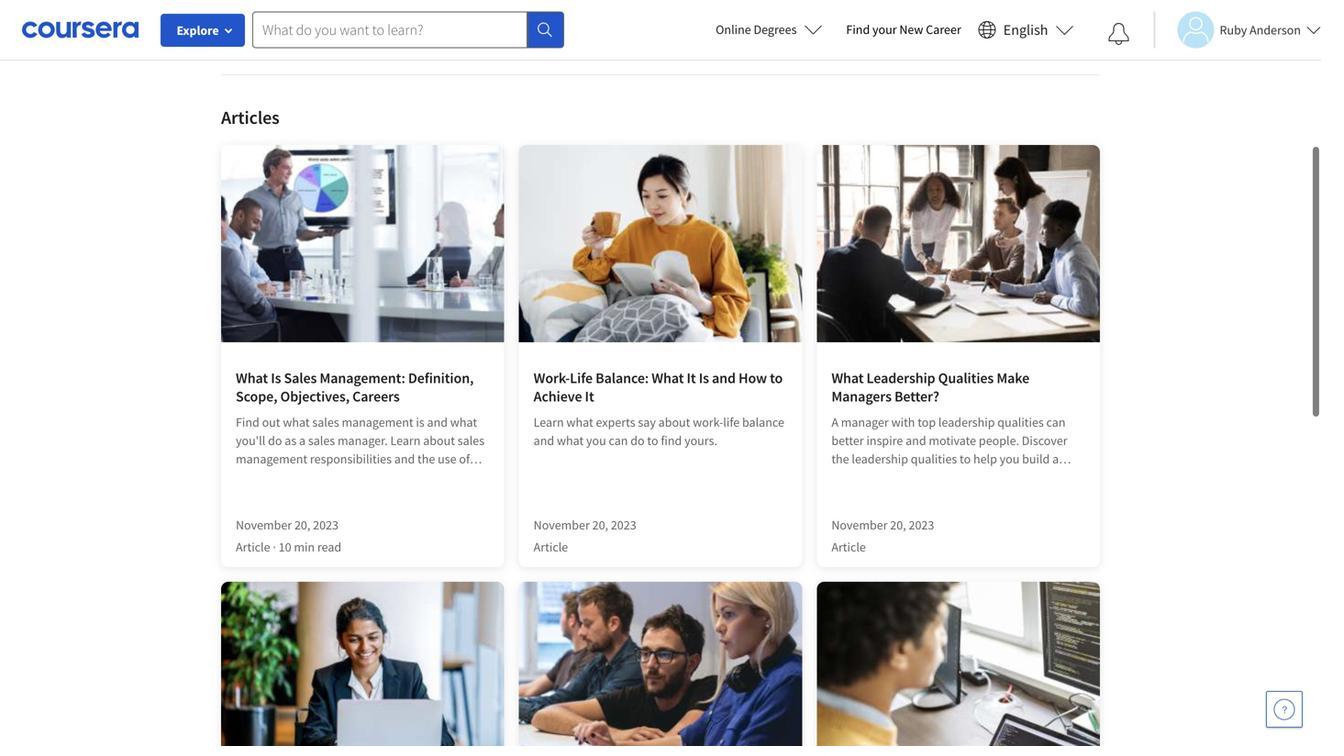 Task type: describe. For each thing, give the bounding box(es) containing it.
make
[[997, 369, 1030, 387]]

responsibilities
[[310, 451, 392, 467]]

of
[[459, 451, 470, 467]]

is inside the work-life balance: what it is and how to achieve it learn what experts say about work-life balance and what you can do to find yours.
[[699, 369, 709, 387]]

a
[[832, 414, 839, 430]]

better?
[[895, 387, 940, 406]]

as
[[285, 432, 297, 449]]

stronger
[[832, 469, 877, 486]]

0 horizontal spatial qualities
[[911, 451, 958, 467]]

and left "use"
[[394, 451, 415, 467]]

team
[[879, 469, 907, 486]]

the inside what is sales management: definition, scope, objectives, careers find out what sales management is and what you'll do as a sales manager. learn about sales management responsibilities and the use of sales management software.
[[418, 451, 435, 467]]

1 vertical spatial management
[[236, 451, 308, 467]]

a inside what is sales management: definition, scope, objectives, careers find out what sales management is and what you'll do as a sales manager. learn about sales management responsibilities and the use of sales management software.
[[299, 432, 306, 449]]

10
[[279, 539, 291, 555]]

the inside what leadership qualities make managers better? a manager with top leadership qualities can better inspire and motivate people. discover the leadership qualities to help you build a stronger team and support business success.
[[832, 451, 850, 467]]

0 vertical spatial to
[[770, 369, 783, 387]]

2023 for it
[[611, 517, 637, 533]]

article for achieve
[[534, 539, 568, 555]]

experts
[[596, 414, 636, 430]]

yours.
[[685, 432, 718, 449]]

work-
[[534, 369, 570, 387]]

career
[[926, 21, 962, 38]]

what for what is sales management: definition, scope, objectives, careers
[[236, 369, 268, 387]]

and left how
[[712, 369, 736, 387]]

[featured image] a woman leads a team meeting in a conference room. image
[[817, 145, 1100, 342]]

november for achieve
[[534, 517, 590, 533]]

find inside "link"
[[847, 21, 870, 38]]

definition,
[[408, 369, 474, 387]]

1 horizontal spatial it
[[687, 369, 696, 387]]

explore button
[[161, 14, 245, 47]]

manager.
[[338, 432, 388, 449]]

[featured image] sales manager gives a presentation to a sales team image
[[221, 145, 505, 342]]

and down top
[[906, 432, 927, 449]]

online
[[716, 21, 751, 38]]

find inside what is sales management: definition, scope, objectives, careers find out what sales management is and what you'll do as a sales manager. learn about sales management responsibilities and the use of sales management software.
[[236, 414, 260, 430]]

build
[[1023, 451, 1050, 467]]

november 20, 2023 article · 10 min read
[[236, 517, 342, 555]]

read
[[317, 539, 342, 555]]

what for what leadership qualities make managers better?
[[832, 369, 864, 387]]

november 20, 2023 article for achieve
[[534, 517, 637, 555]]

objectives,
[[280, 387, 350, 406]]

article for out
[[236, 539, 270, 555]]

sales right as
[[308, 432, 335, 449]]

success.
[[1027, 469, 1071, 486]]

with
[[892, 414, 915, 430]]

discover
[[1022, 432, 1068, 449]]

help center image
[[1274, 698, 1296, 721]]

20, for out
[[295, 517, 311, 533]]

and right team
[[909, 469, 930, 486]]

explore
[[177, 22, 219, 39]]

find your new career
[[847, 21, 962, 38]]

20, for achieve
[[593, 517, 609, 533]]

·
[[273, 539, 276, 555]]

20, for top
[[891, 517, 907, 533]]

say
[[638, 414, 656, 430]]

find your new career link
[[837, 18, 971, 41]]

[imagen destacada] alumnos de maestrías estudian en un laboratorio informático, sentados a lo largo de una larga mesa frente a ordenadores portátiles. un estudiante se arrodilla junto a su compañera y comparten una pantalla. image
[[519, 582, 802, 746]]

ruby anderson
[[1220, 22, 1302, 38]]

0 horizontal spatial it
[[585, 387, 594, 406]]

work-
[[693, 414, 724, 430]]

sales
[[284, 369, 317, 387]]

english
[[1004, 21, 1049, 39]]

do inside what is sales management: definition, scope, objectives, careers find out what sales management is and what you'll do as a sales manager. learn about sales management responsibilities and the use of sales management software.
[[268, 432, 282, 449]]

1 vertical spatial to
[[647, 432, 659, 449]]

business
[[978, 469, 1024, 486]]

learn inside the work-life balance: what it is and how to achieve it learn what experts say about work-life balance and what you can do to find yours.
[[534, 414, 564, 430]]

is inside what is sales management: definition, scope, objectives, careers find out what sales management is and what you'll do as a sales manager. learn about sales management responsibilities and the use of sales management software.
[[271, 369, 281, 387]]

What do you want to learn? text field
[[252, 11, 528, 48]]

november 20, 2023 article for top
[[832, 517, 935, 555]]

life
[[570, 369, 593, 387]]



Task type: vqa. For each thing, say whether or not it's contained in the screenshot.
Earn Your Degree Collection Element
no



Task type: locate. For each thing, give the bounding box(es) containing it.
1 the from the left
[[418, 451, 435, 467]]

0 horizontal spatial the
[[418, 451, 435, 467]]

2023 for leadership
[[909, 517, 935, 533]]

2 horizontal spatial november
[[832, 517, 888, 533]]

1 horizontal spatial is
[[699, 369, 709, 387]]

show notifications image
[[1108, 23, 1130, 45]]

1 horizontal spatial the
[[832, 451, 850, 467]]

1 horizontal spatial qualities
[[998, 414, 1044, 430]]

3 2023 from the left
[[909, 517, 935, 533]]

sales up of at the left
[[458, 432, 485, 449]]

0 horizontal spatial do
[[268, 432, 282, 449]]

ruby
[[1220, 22, 1248, 38]]

2 november 20, 2023 article from the left
[[832, 517, 935, 555]]

it right achieve
[[585, 387, 594, 406]]

management
[[342, 414, 414, 430], [236, 451, 308, 467], [265, 469, 337, 486]]

the
[[418, 451, 435, 467], [832, 451, 850, 467]]

3 20, from the left
[[891, 517, 907, 533]]

do inside the work-life balance: what it is and how to achieve it learn what experts say about work-life balance and what you can do to find yours.
[[631, 432, 645, 449]]

[imagen destacada] un hombre, de pelo negro rizado, vestido con un jersey amarillo y una camisa blanca, está sentado en su escritorio y trabaja en su laptop y en su computadora de sobremesa. image
[[817, 582, 1100, 746]]

is
[[271, 369, 281, 387], [699, 369, 709, 387]]

[featured image] a person in a mustard-colured sweater is sitting on their couch drinking coffee while reading a book. image
[[519, 145, 802, 342]]

None search field
[[252, 11, 564, 48]]

can down experts
[[609, 432, 628, 449]]

1 horizontal spatial 2023
[[611, 517, 637, 533]]

a right build
[[1053, 451, 1059, 467]]

management:
[[320, 369, 405, 387]]

managers
[[832, 387, 892, 406]]

ruby anderson button
[[1154, 11, 1322, 48]]

what up out at the left of page
[[236, 369, 268, 387]]

a right as
[[299, 432, 306, 449]]

better
[[832, 432, 864, 449]]

0 horizontal spatial learn
[[391, 432, 421, 449]]

what
[[236, 369, 268, 387], [652, 369, 684, 387], [832, 369, 864, 387]]

article
[[236, 539, 270, 555], [534, 539, 568, 555], [832, 539, 866, 555]]

do down say
[[631, 432, 645, 449]]

2 what from the left
[[652, 369, 684, 387]]

about inside what is sales management: definition, scope, objectives, careers find out what sales management is and what you'll do as a sales manager. learn about sales management responsibilities and the use of sales management software.
[[423, 432, 455, 449]]

your
[[873, 21, 897, 38]]

software.
[[340, 469, 389, 486]]

is
[[416, 414, 425, 430]]

support
[[933, 469, 975, 486]]

to
[[770, 369, 783, 387], [647, 432, 659, 449], [960, 451, 971, 467]]

you down experts
[[587, 432, 606, 449]]

life
[[724, 414, 740, 430]]

0 vertical spatial can
[[1047, 414, 1066, 430]]

1 horizontal spatial can
[[1047, 414, 1066, 430]]

the down better
[[832, 451, 850, 467]]

a
[[299, 432, 306, 449], [1053, 451, 1059, 467]]

0 horizontal spatial 20,
[[295, 517, 311, 533]]

and down achieve
[[534, 432, 555, 449]]

you inside what leadership qualities make managers better? a manager with top leadership qualities can better inspire and motivate people. discover the leadership qualities to help you build a stronger team and support business success.
[[1000, 451, 1020, 467]]

what
[[283, 414, 310, 430], [450, 414, 477, 430], [567, 414, 594, 430], [557, 432, 584, 449]]

leadership down the inspire
[[852, 451, 909, 467]]

learn
[[534, 414, 564, 430], [391, 432, 421, 449]]

1 vertical spatial you
[[1000, 451, 1020, 467]]

article for top
[[832, 539, 866, 555]]

sales down you'll
[[236, 469, 263, 486]]

1 horizontal spatial about
[[659, 414, 691, 430]]

articles
[[221, 106, 280, 129]]

0 vertical spatial learn
[[534, 414, 564, 430]]

0 horizontal spatial what
[[236, 369, 268, 387]]

2 the from the left
[[832, 451, 850, 467]]

0 vertical spatial qualities
[[998, 414, 1044, 430]]

learn down is at the left bottom of page
[[391, 432, 421, 449]]

november for out
[[236, 517, 292, 533]]

1 horizontal spatial you
[[1000, 451, 1020, 467]]

help
[[974, 451, 998, 467]]

2 article from the left
[[534, 539, 568, 555]]

how
[[739, 369, 767, 387]]

20, inside november 20, 2023 article · 10 min read
[[295, 517, 311, 533]]

1 horizontal spatial leadership
[[939, 414, 995, 430]]

do
[[268, 432, 282, 449], [631, 432, 645, 449]]

2 2023 from the left
[[611, 517, 637, 533]]

0 horizontal spatial november 20, 2023 article
[[534, 517, 637, 555]]

achieve
[[534, 387, 582, 406]]

0 horizontal spatial leadership
[[852, 451, 909, 467]]

careers
[[353, 387, 400, 406]]

1 vertical spatial qualities
[[911, 451, 958, 467]]

about
[[659, 414, 691, 430], [423, 432, 455, 449]]

1 horizontal spatial 20,
[[593, 517, 609, 533]]

and
[[712, 369, 736, 387], [427, 414, 448, 430], [534, 432, 555, 449], [906, 432, 927, 449], [394, 451, 415, 467], [909, 469, 930, 486]]

0 horizontal spatial to
[[647, 432, 659, 449]]

sales
[[312, 414, 339, 430], [308, 432, 335, 449], [458, 432, 485, 449], [236, 469, 263, 486]]

top
[[918, 414, 936, 430]]

qualities up people.
[[998, 414, 1044, 430]]

1 what from the left
[[236, 369, 268, 387]]

[featured image] a bookkeeper works at her laptop computer next to a window. image
[[221, 582, 505, 746]]

1 horizontal spatial a
[[1053, 451, 1059, 467]]

2023 for what
[[313, 517, 339, 533]]

0 vertical spatial leadership
[[939, 414, 995, 430]]

2 horizontal spatial 20,
[[891, 517, 907, 533]]

find
[[661, 432, 682, 449]]

what leadership qualities make managers better? a manager with top leadership qualities can better inspire and motivate people. discover the leadership qualities to help you build a stronger team and support business success.
[[832, 369, 1071, 486]]

1 horizontal spatial to
[[770, 369, 783, 387]]

0 vertical spatial a
[[299, 432, 306, 449]]

1 2023 from the left
[[313, 517, 339, 533]]

2 horizontal spatial 2023
[[909, 517, 935, 533]]

about inside the work-life balance: what it is and how to achieve it learn what experts say about work-life balance and what you can do to find yours.
[[659, 414, 691, 430]]

what inside the work-life balance: what it is and how to achieve it learn what experts say about work-life balance and what you can do to find yours.
[[652, 369, 684, 387]]

what right balance: at the left of page
[[652, 369, 684, 387]]

0 vertical spatial about
[[659, 414, 691, 430]]

0 horizontal spatial article
[[236, 539, 270, 555]]

0 horizontal spatial a
[[299, 432, 306, 449]]

find left your
[[847, 21, 870, 38]]

is left sales
[[271, 369, 281, 387]]

1 vertical spatial find
[[236, 414, 260, 430]]

2 vertical spatial management
[[265, 469, 337, 486]]

1 horizontal spatial november
[[534, 517, 590, 533]]

0 vertical spatial find
[[847, 21, 870, 38]]

1 horizontal spatial what
[[652, 369, 684, 387]]

2 horizontal spatial article
[[832, 539, 866, 555]]

2 do from the left
[[631, 432, 645, 449]]

what inside what is sales management: definition, scope, objectives, careers find out what sales management is and what you'll do as a sales manager. learn about sales management responsibilities and the use of sales management software.
[[236, 369, 268, 387]]

out
[[262, 414, 280, 430]]

1 november from the left
[[236, 517, 292, 533]]

0 horizontal spatial is
[[271, 369, 281, 387]]

1 horizontal spatial find
[[847, 21, 870, 38]]

about up "find"
[[659, 414, 691, 430]]

online degrees
[[716, 21, 797, 38]]

what is sales management: definition, scope, objectives, careers find out what sales management is and what you'll do as a sales manager. learn about sales management responsibilities and the use of sales management software.
[[236, 369, 485, 486]]

and right is at the left bottom of page
[[427, 414, 448, 430]]

can up "discover"
[[1047, 414, 1066, 430]]

1 do from the left
[[268, 432, 282, 449]]

0 vertical spatial management
[[342, 414, 414, 430]]

coursera image
[[22, 15, 139, 44]]

do left as
[[268, 432, 282, 449]]

0 vertical spatial you
[[587, 432, 606, 449]]

0 horizontal spatial you
[[587, 432, 606, 449]]

0 horizontal spatial find
[[236, 414, 260, 430]]

2023
[[313, 517, 339, 533], [611, 517, 637, 533], [909, 517, 935, 533]]

manager
[[841, 414, 889, 430]]

1 horizontal spatial learn
[[534, 414, 564, 430]]

0 horizontal spatial about
[[423, 432, 455, 449]]

leadership
[[939, 414, 995, 430], [852, 451, 909, 467]]

learn down achieve
[[534, 414, 564, 430]]

1 horizontal spatial november 20, 2023 article
[[832, 517, 935, 555]]

november inside november 20, 2023 article · 10 min read
[[236, 517, 292, 533]]

1 horizontal spatial do
[[631, 432, 645, 449]]

0 horizontal spatial 2023
[[313, 517, 339, 533]]

you
[[587, 432, 606, 449], [1000, 451, 1020, 467]]

degrees
[[754, 21, 797, 38]]

1 horizontal spatial article
[[534, 539, 568, 555]]

motivate
[[929, 432, 977, 449]]

qualities down motivate
[[911, 451, 958, 467]]

qualities
[[998, 414, 1044, 430], [911, 451, 958, 467]]

2 horizontal spatial what
[[832, 369, 864, 387]]

a inside what leadership qualities make managers better? a manager with top leadership qualities can better inspire and motivate people. discover the leadership qualities to help you build a stronger team and support business success.
[[1053, 451, 1059, 467]]

anderson
[[1250, 22, 1302, 38]]

1 is from the left
[[271, 369, 281, 387]]

1 vertical spatial can
[[609, 432, 628, 449]]

you'll
[[236, 432, 266, 449]]

1 article from the left
[[236, 539, 270, 555]]

0 horizontal spatial can
[[609, 432, 628, 449]]

min
[[294, 539, 315, 555]]

1 vertical spatial a
[[1053, 451, 1059, 467]]

1 vertical spatial leadership
[[852, 451, 909, 467]]

1 20, from the left
[[295, 517, 311, 533]]

people.
[[979, 432, 1020, 449]]

to right how
[[770, 369, 783, 387]]

can
[[1047, 414, 1066, 430], [609, 432, 628, 449]]

november for top
[[832, 517, 888, 533]]

new
[[900, 21, 924, 38]]

balance
[[743, 414, 785, 430]]

2 is from the left
[[699, 369, 709, 387]]

sales down 'objectives,'
[[312, 414, 339, 430]]

1 november 20, 2023 article from the left
[[534, 517, 637, 555]]

it
[[687, 369, 696, 387], [585, 387, 594, 406]]

3 article from the left
[[832, 539, 866, 555]]

you inside the work-life balance: what it is and how to achieve it learn what experts say about work-life balance and what you can do to find yours.
[[587, 432, 606, 449]]

is up work-
[[699, 369, 709, 387]]

november 20, 2023 article
[[534, 517, 637, 555], [832, 517, 935, 555]]

1 vertical spatial about
[[423, 432, 455, 449]]

article inside november 20, 2023 article · 10 min read
[[236, 539, 270, 555]]

inspire
[[867, 432, 903, 449]]

to left "find"
[[647, 432, 659, 449]]

it up work-
[[687, 369, 696, 387]]

to left help
[[960, 451, 971, 467]]

scope,
[[236, 387, 278, 406]]

leadership up motivate
[[939, 414, 995, 430]]

3 what from the left
[[832, 369, 864, 387]]

november
[[236, 517, 292, 533], [534, 517, 590, 533], [832, 517, 888, 533]]

use
[[438, 451, 457, 467]]

2 november from the left
[[534, 517, 590, 533]]

english button
[[971, 0, 1082, 60]]

what inside what leadership qualities make managers better? a manager with top leadership qualities can better inspire and motivate people. discover the leadership qualities to help you build a stronger team and support business success.
[[832, 369, 864, 387]]

2023 inside november 20, 2023 article · 10 min read
[[313, 517, 339, 533]]

learn inside what is sales management: definition, scope, objectives, careers find out what sales management is and what you'll do as a sales manager. learn about sales management responsibilities and the use of sales management software.
[[391, 432, 421, 449]]

0 horizontal spatial november
[[236, 517, 292, 533]]

can inside the work-life balance: what it is and how to achieve it learn what experts say about work-life balance and what you can do to find yours.
[[609, 432, 628, 449]]

2 horizontal spatial to
[[960, 451, 971, 467]]

you up business
[[1000, 451, 1020, 467]]

2 20, from the left
[[593, 517, 609, 533]]

find
[[847, 21, 870, 38], [236, 414, 260, 430]]

20,
[[295, 517, 311, 533], [593, 517, 609, 533], [891, 517, 907, 533]]

3 november from the left
[[832, 517, 888, 533]]

to inside what leadership qualities make managers better? a manager with top leadership qualities can better inspire and motivate people. discover the leadership qualities to help you build a stronger team and support business success.
[[960, 451, 971, 467]]

find up you'll
[[236, 414, 260, 430]]

1 vertical spatial learn
[[391, 432, 421, 449]]

the left "use"
[[418, 451, 435, 467]]

online degrees button
[[701, 9, 837, 50]]

leadership
[[867, 369, 936, 387]]

qualities
[[939, 369, 994, 387]]

work-life balance: what it is and how to achieve it learn what experts say about work-life balance and what you can do to find yours.
[[534, 369, 785, 449]]

2 vertical spatial to
[[960, 451, 971, 467]]

can inside what leadership qualities make managers better? a manager with top leadership qualities can better inspire and motivate people. discover the leadership qualities to help you build a stronger team and support business success.
[[1047, 414, 1066, 430]]

what up a
[[832, 369, 864, 387]]

about up "use"
[[423, 432, 455, 449]]

balance:
[[596, 369, 649, 387]]



